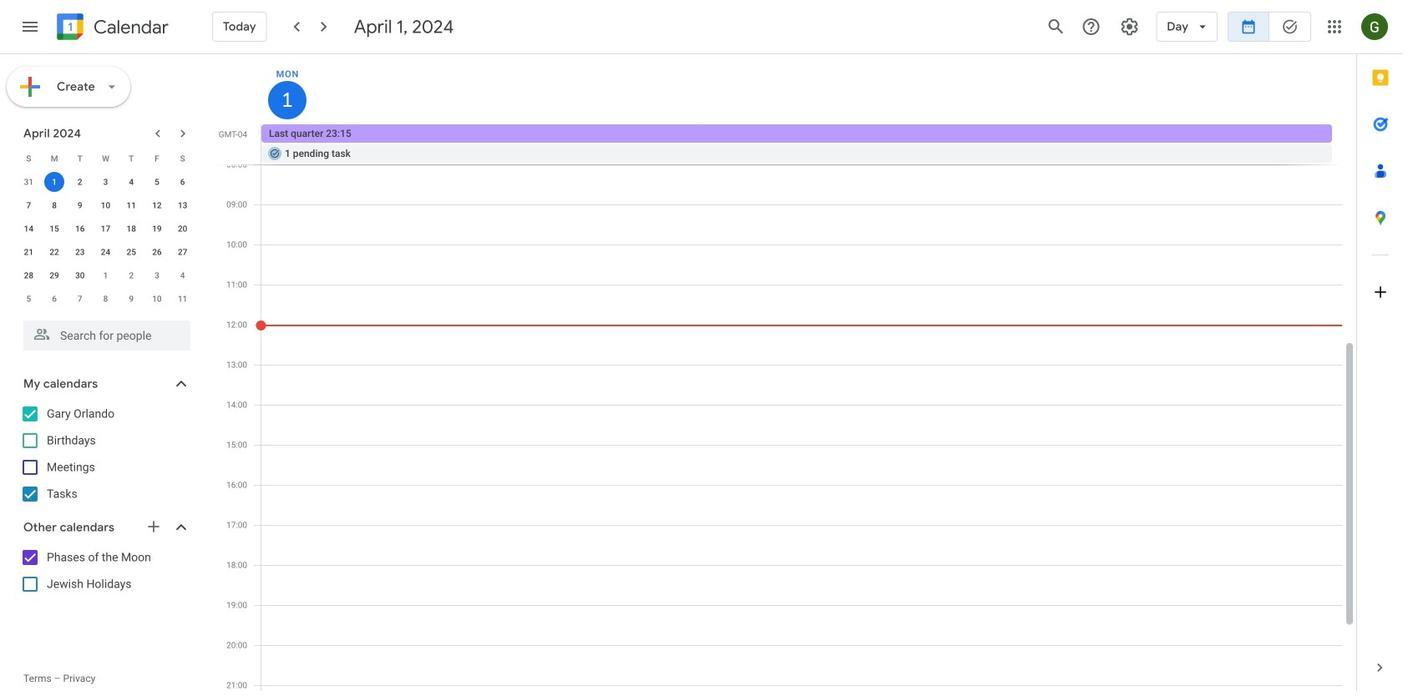 Task type: vqa. For each thing, say whether or not it's contained in the screenshot.
5 AM's 5
no



Task type: describe. For each thing, give the bounding box(es) containing it.
21 element
[[19, 242, 39, 262]]

heading inside calendar element
[[90, 17, 169, 37]]

calendar element
[[53, 10, 169, 47]]

18 element
[[121, 219, 141, 239]]

7 element
[[19, 195, 39, 215]]

may 9 element
[[121, 289, 141, 309]]

22 element
[[44, 242, 64, 262]]

main drawer image
[[20, 17, 40, 37]]

may 6 element
[[44, 289, 64, 309]]

may 3 element
[[147, 266, 167, 286]]

20 element
[[173, 219, 193, 239]]

Search for people text field
[[33, 321, 180, 351]]

other calendars list
[[3, 545, 207, 598]]

may 4 element
[[173, 266, 193, 286]]

may 1 element
[[96, 266, 116, 286]]

may 10 element
[[147, 289, 167, 309]]

0 vertical spatial cell
[[261, 124, 1342, 165]]

15 element
[[44, 219, 64, 239]]

cell inside april 2024 grid
[[42, 170, 67, 194]]

14 element
[[19, 219, 39, 239]]

24 element
[[96, 242, 116, 262]]

2 element
[[70, 172, 90, 192]]

19 element
[[147, 219, 167, 239]]

april 2024 grid
[[16, 147, 195, 311]]

9 element
[[70, 195, 90, 215]]

8 element
[[44, 195, 64, 215]]

13 element
[[173, 195, 193, 215]]

4 element
[[121, 172, 141, 192]]

1, today element
[[44, 172, 64, 192]]

6 element
[[173, 172, 193, 192]]

3 element
[[96, 172, 116, 192]]

30 element
[[70, 266, 90, 286]]

settings menu image
[[1120, 17, 1140, 37]]



Task type: locate. For each thing, give the bounding box(es) containing it.
10 element
[[96, 195, 116, 215]]

tab list
[[1357, 54, 1403, 645]]

heading
[[90, 17, 169, 37]]

25 element
[[121, 242, 141, 262]]

26 element
[[147, 242, 167, 262]]

grid
[[214, 54, 1356, 692]]

23 element
[[70, 242, 90, 262]]

may 11 element
[[173, 289, 193, 309]]

1 vertical spatial cell
[[42, 170, 67, 194]]

may 7 element
[[70, 289, 90, 309]]

12 element
[[147, 195, 167, 215]]

may 5 element
[[19, 289, 39, 309]]

march 31 element
[[19, 172, 39, 192]]

11 element
[[121, 195, 141, 215]]

None search field
[[0, 314, 207, 351]]

row
[[254, 124, 1356, 165], [16, 147, 195, 170], [16, 170, 195, 194], [16, 194, 195, 217], [16, 217, 195, 241], [16, 241, 195, 264], [16, 264, 195, 287], [16, 287, 195, 311]]

5 element
[[147, 172, 167, 192]]

17 element
[[96, 219, 116, 239]]

0 horizontal spatial cell
[[42, 170, 67, 194]]

28 element
[[19, 266, 39, 286]]

cell
[[261, 124, 1342, 165], [42, 170, 67, 194]]

may 2 element
[[121, 266, 141, 286]]

add other calendars image
[[145, 519, 162, 535]]

monday, april 1, today element
[[268, 81, 307, 119]]

16 element
[[70, 219, 90, 239]]

27 element
[[173, 242, 193, 262]]

my calendars list
[[3, 401, 207, 508]]

29 element
[[44, 266, 64, 286]]

1 horizontal spatial cell
[[261, 124, 1342, 165]]

may 8 element
[[96, 289, 116, 309]]

row group
[[16, 170, 195, 311]]



